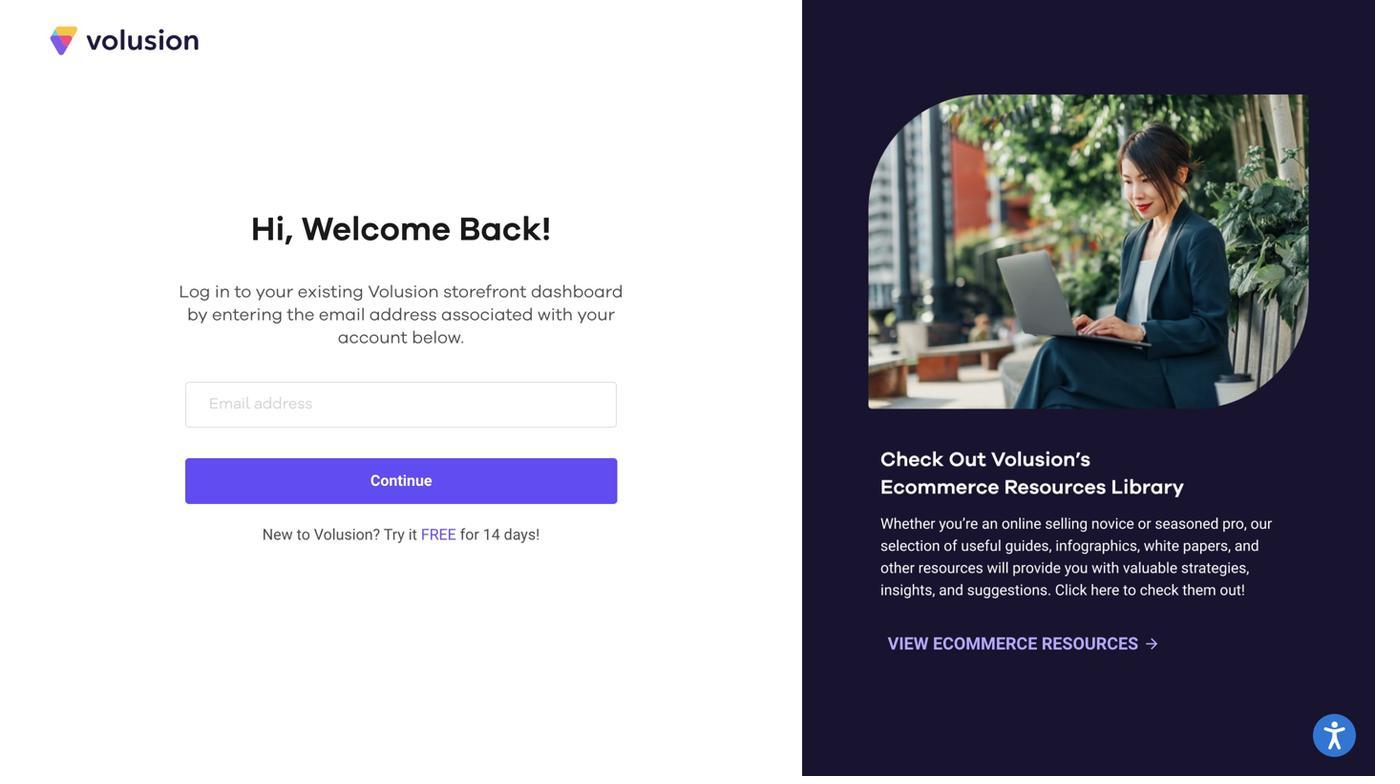 Task type: describe. For each thing, give the bounding box(es) containing it.
Email address email field
[[185, 382, 618, 428]]

for
[[460, 526, 479, 544]]

0 horizontal spatial your
[[256, 284, 294, 301]]

by
[[187, 307, 208, 324]]

associated
[[442, 307, 534, 324]]

address
[[370, 307, 437, 324]]

continue button
[[185, 459, 618, 505]]

entering
[[212, 307, 283, 324]]

volusion logo image
[[48, 24, 201, 57]]

free
[[421, 526, 456, 544]]

the
[[287, 307, 315, 324]]

welcome
[[302, 214, 451, 247]]

it
[[409, 526, 417, 544]]

1 horizontal spatial your
[[578, 307, 615, 324]]

try
[[384, 526, 405, 544]]

ecommerce
[[934, 635, 1038, 655]]

1 vertical spatial to
[[297, 526, 310, 544]]

continue
[[370, 472, 432, 490]]

free link
[[421, 526, 456, 544]]

log in to your existing volusion storefront dashboard by entering the email address associated with your account below.
[[179, 284, 624, 347]]

hi,
[[251, 214, 294, 247]]

email
[[319, 307, 365, 324]]

open accessibe: accessibility options, statement and help image
[[1325, 722, 1346, 750]]

14
[[483, 526, 500, 544]]



Task type: locate. For each thing, give the bounding box(es) containing it.
days!
[[504, 526, 540, 544]]

to right new
[[297, 526, 310, 544]]

new
[[263, 526, 293, 544]]

to right in on the top of the page
[[235, 284, 252, 301]]

view ecommerce resources arrow_forward
[[888, 635, 1161, 655]]

0 horizontal spatial to
[[235, 284, 252, 301]]

your up the
[[256, 284, 294, 301]]

log
[[179, 284, 211, 301]]

hi, welcome back!
[[251, 214, 552, 247]]

hero image
[[869, 95, 1309, 609]]

dashboard
[[531, 284, 624, 301]]

to
[[235, 284, 252, 301], [297, 526, 310, 544]]

to inside log in to your existing volusion storefront dashboard by entering the email address associated with your account below.
[[235, 284, 252, 301]]

storefront
[[443, 284, 527, 301]]

0 vertical spatial your
[[256, 284, 294, 301]]

resources
[[1042, 635, 1139, 655]]

with
[[538, 307, 573, 324]]

0 vertical spatial to
[[235, 284, 252, 301]]

existing
[[298, 284, 364, 301]]

volusion?
[[314, 526, 380, 544]]

in
[[215, 284, 230, 301]]

your down dashboard
[[578, 307, 615, 324]]

1 horizontal spatial to
[[297, 526, 310, 544]]

your
[[256, 284, 294, 301], [578, 307, 615, 324]]

arrow_forward
[[1144, 636, 1161, 653]]

1 vertical spatial your
[[578, 307, 615, 324]]

new to volusion? try it free for 14 days!
[[263, 526, 540, 544]]

account below.
[[338, 330, 464, 347]]

volusion
[[368, 284, 439, 301]]

view
[[888, 635, 929, 655]]

back!
[[459, 214, 552, 247]]



Task type: vqa. For each thing, say whether or not it's contained in the screenshot.
Prepping your Ecommerce Store for the Holidays image
no



